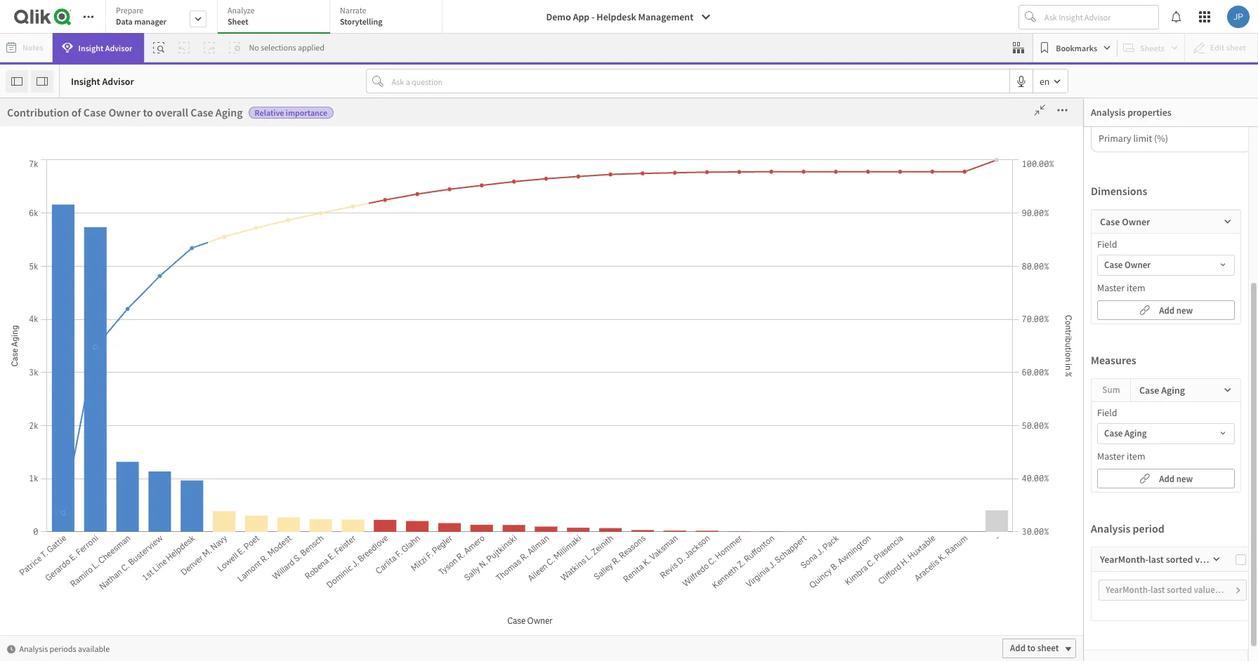 Task type: describe. For each thing, give the bounding box(es) containing it.
case timetable menu item
[[72, 464, 201, 492]]

case timetable button
[[72, 472, 174, 484]]

case closed date
[[79, 247, 150, 260]]

new for owner
[[1177, 305, 1193, 316]]

Ask Insight Advisor text field
[[1042, 6, 1159, 28]]

menu inside application
[[72, 155, 211, 661]]

arrow down image
[[1217, 426, 1229, 443]]

case inside menu item
[[79, 303, 99, 316]]

yearmonth-last sorted values
[[1100, 554, 1222, 566]]

open/closed
[[105, 584, 159, 597]]

analyze sheet
[[228, 5, 255, 27]]

values for yearmonth-last sorted values
[[1195, 554, 1222, 566]]

0 vertical spatial contribution of case owner to overall case aging
[[7, 105, 243, 119]]

case aging menu item
[[72, 211, 201, 240]]

values for values (table)
[[285, 563, 308, 574]]

case timetable rank menu item
[[72, 492, 201, 521]]

bookmarks button
[[1036, 37, 1114, 59]]

case count button
[[72, 275, 174, 288]]

case duration time
[[79, 331, 159, 344]]

yearmonth- for yearmonth-last sorted values (date)
[[1106, 585, 1151, 596]]

2 horizontal spatial of
[[306, 216, 316, 230]]

press space to open search dialog box for [case is closed] column. element
[[364, 614, 389, 633]]

totals not applicable for this column element
[[389, 633, 527, 652]]

management
[[638, 11, 694, 23]]

142
[[582, 133, 666, 195]]

casenumber
[[79, 556, 133, 569]]

1 horizontal spatial periods
[[284, 512, 311, 522]]

case closed date button
[[72, 247, 174, 260]]

Search assets text field
[[72, 100, 211, 125]]

narrate storytelling
[[340, 5, 382, 27]]

case duration time button
[[72, 331, 174, 344]]

*
[[7, 217, 12, 231]]

item for case aging
[[1127, 450, 1146, 463]]

demo
[[546, 11, 571, 23]]

dimensions
[[1091, 184, 1148, 198]]

low
[[927, 98, 978, 133]]

properties
[[1128, 106, 1172, 119]]

relative importance
[[255, 107, 328, 118]]

date for case closed date
[[131, 247, 150, 260]]

item for case owner
[[1127, 282, 1146, 294]]

applied
[[298, 42, 325, 53]]

owner inside button
[[1125, 259, 1151, 271]]

1 vertical spatial time
[[155, 518, 180, 533]]

prepare
[[116, 5, 144, 15]]

case record type button
[[72, 444, 174, 456]]

insight advisor button
[[52, 33, 144, 63]]

aging inside menu item
[[101, 219, 124, 231]]

master item for case aging
[[1097, 450, 1146, 463]]

demo app - helpdesk management button
[[538, 6, 720, 28]]

resolved
[[47, 518, 93, 533]]

measures
[[1091, 353, 1137, 367]]

size
[[48, 217, 66, 231]]

master items
[[14, 170, 59, 181]]

case duration time menu item
[[72, 324, 201, 352]]

employee hire date menu item
[[72, 633, 201, 661]]

sum button
[[1092, 379, 1131, 402]]

values for yearmonth-last sorted values (date)
[[1194, 585, 1219, 596]]

case is closed menu item
[[72, 352, 201, 380]]

yearmonth- for yearmonth-last sorted values
[[1100, 554, 1149, 566]]

high priority cases 72
[[97, 98, 324, 195]]

auto-
[[223, 114, 249, 128]]

owner inside 'menu item'
[[101, 387, 128, 400]]

employee hire date
[[98, 640, 178, 653]]

open for open cases vs duration * bubble size represents number of high priority open cases
[[7, 202, 34, 217]]

1 vertical spatial insight advisor
[[71, 75, 134, 87]]

auto-analysis
[[223, 114, 288, 128]]

priority for 142
[[592, 98, 680, 133]]

add new button for owner
[[1097, 301, 1235, 320]]

bookmarks
[[1056, 43, 1097, 53]]

cancel button
[[1020, 110, 1072, 132]]

203
[[995, 133, 1080, 195]]

limit
[[1134, 132, 1152, 145]]

between
[[759, 561, 801, 575]]

case_date_key
[[79, 528, 143, 541]]

values (table)
[[285, 563, 334, 574]]

mutual for mutual information
[[914, 563, 939, 574]]

open cases vs duration * bubble size represents number of high priority open cases
[[7, 202, 279, 231]]

more image
[[1051, 103, 1074, 117]]

case is closed
[[79, 359, 138, 372]]

case owner group
[[79, 416, 156, 428]]

1 horizontal spatial sheet
[[1004, 511, 1025, 523]]

(%)
[[1154, 132, 1168, 145]]

type inside menu item
[[132, 444, 152, 456]]

open cases by priority type
[[524, 202, 665, 217]]

case closed date menu item
[[72, 240, 201, 268]]

of inside open cases vs duration * bubble size represents number of high priority open cases
[[157, 217, 167, 231]]

high
[[97, 98, 153, 133]]

helpdesk
[[597, 11, 636, 23]]

small image for case aging
[[1224, 386, 1232, 395]]

0 vertical spatial case owner button
[[1098, 256, 1234, 275]]

&
[[37, 518, 45, 533]]

(date)
[[1221, 585, 1244, 596]]

0 vertical spatial contribution
[[7, 105, 69, 119]]

case record type menu item
[[72, 436, 201, 464]]

small image for case owner
[[1224, 218, 1232, 226]]

case_date_key button
[[72, 528, 174, 541]]

priority for 203
[[983, 98, 1071, 133]]

case record type
[[79, 444, 152, 456]]

over
[[128, 518, 152, 533]]

importance
[[286, 107, 328, 118]]

selections tool image
[[1013, 42, 1025, 53]]

cases open/closed
[[79, 584, 159, 597]]

cancel
[[1032, 115, 1060, 127]]

count
[[101, 275, 126, 288]]

hide properties image
[[37, 76, 48, 87]]

%ownerid
[[79, 191, 123, 203]]

dependency
[[697, 561, 757, 575]]

cases
[[252, 217, 279, 231]]

medium priority cases 142
[[490, 98, 757, 195]]

is
[[101, 359, 108, 372]]

add new for case aging
[[1159, 473, 1193, 485]]

manager
[[134, 16, 167, 27]]

case created date menu item
[[72, 296, 201, 324]]

cases inside the "low priority cases 203"
[[1077, 98, 1148, 133]]

0 horizontal spatial analysis periods available
[[19, 644, 110, 654]]

0 horizontal spatial items
[[39, 170, 59, 181]]

0 vertical spatial analysis periods available
[[254, 512, 344, 522]]

Ask a question text field
[[389, 70, 1009, 92]]

analysis period
[[1091, 522, 1165, 536]]

no
[[249, 42, 259, 53]]

case is closed button
[[72, 359, 174, 372]]

information
[[941, 563, 984, 574]]

field for case aging
[[1097, 407, 1118, 419]]

last for yearmonth-last sorted values (date)
[[1151, 585, 1165, 596]]

(table)
[[310, 563, 334, 574]]

case owner group menu item
[[72, 408, 201, 436]]

timetable for case timetable
[[101, 472, 142, 484]]

case aging for case aging button inside the menu item
[[79, 219, 124, 231]]

number
[[119, 217, 155, 231]]

cases open/closed button
[[72, 584, 174, 597]]

advisor inside dropdown button
[[105, 43, 132, 53]]

case timetable
[[79, 472, 142, 484]]

1 vertical spatial available
[[78, 644, 110, 654]]

case is closed. press space to sort on this column. element
[[243, 614, 364, 633]]

add new button for aging
[[1097, 469, 1235, 489]]

2 horizontal spatial sheet
[[1038, 643, 1059, 655]]

-
[[592, 11, 595, 23]]

sheet
[[228, 16, 248, 27]]

case owner group button
[[72, 416, 174, 428]]

analyze
[[228, 5, 255, 15]]

casenumber button
[[72, 556, 174, 569]]

primary limit (%)
[[1099, 132, 1168, 145]]



Task type: locate. For each thing, give the bounding box(es) containing it.
items right selected
[[921, 561, 948, 575]]

1 vertical spatial yearmonth-
[[1106, 585, 1151, 596]]

data
[[116, 16, 133, 27]]

1 vertical spatial case aging button
[[1098, 424, 1234, 444]]

1 vertical spatial items
[[921, 561, 948, 575]]

0 vertical spatial advisor
[[105, 43, 132, 53]]

type down deselect field icon
[[641, 202, 665, 217]]

2 add new button from the top
[[1097, 469, 1235, 489]]

2 item from the top
[[1127, 450, 1146, 463]]

1 vertical spatial add new button
[[1097, 469, 1235, 489]]

0 vertical spatial master item
[[1097, 282, 1146, 294]]

type
[[641, 202, 665, 217], [132, 444, 152, 456]]

values left (table)
[[285, 563, 308, 574]]

1 vertical spatial link image
[[1139, 470, 1151, 487]]

contribution of case owner to overall case aging
[[7, 105, 243, 119], [242, 216, 477, 230]]

1 vertical spatial contribution of case owner to overall case aging
[[242, 216, 477, 230]]

case aging down %ownerid
[[79, 219, 124, 231]]

1 vertical spatial contribution
[[242, 216, 304, 230]]

0 vertical spatial last
[[1149, 554, 1164, 566]]

0 vertical spatial add new button
[[1097, 301, 1235, 320]]

0 vertical spatial timetable
[[101, 472, 142, 484]]

last down period
[[1149, 554, 1164, 566]]

0 vertical spatial available
[[313, 512, 344, 522]]

1 fields button from the left
[[0, 98, 72, 143]]

add new for case owner
[[1159, 305, 1193, 316]]

open down master items
[[7, 202, 34, 217]]

contribution right priority
[[242, 216, 304, 230]]

and
[[858, 561, 876, 575]]

deselect field image
[[645, 164, 653, 173]]

1 vertical spatial sorted
[[1167, 585, 1192, 596]]

1 field from the top
[[1097, 238, 1118, 251]]

small image
[[1224, 218, 1232, 226], [1224, 386, 1232, 395], [1213, 556, 1221, 564], [1234, 582, 1243, 599], [7, 645, 15, 654]]

case aging down sum button
[[1104, 428, 1147, 440]]

case aging button inside menu item
[[72, 219, 174, 231]]

1 vertical spatial case owner button
[[72, 387, 174, 400]]

last
[[1149, 554, 1164, 566], [1151, 585, 1165, 596]]

duration inside open cases vs duration * bubble size represents number of high priority open cases
[[83, 202, 128, 217]]

cases inside the cases open/closed menu item
[[79, 584, 103, 597]]

time down rank on the bottom left
[[155, 518, 180, 533]]

18364.641273148
[[537, 636, 616, 648]]

advisor down the data
[[105, 43, 132, 53]]

1 item from the top
[[1127, 282, 1146, 294]]

of
[[71, 105, 81, 119], [306, 216, 316, 230], [157, 217, 167, 231]]

0 vertical spatial duration
[[83, 202, 128, 217]]

hire
[[141, 640, 158, 653]]

open inside open cases vs duration * bubble size represents number of high priority open cases
[[7, 202, 34, 217]]

high
[[169, 217, 189, 231]]

cases inside open cases vs duration * bubble size represents number of high priority open cases
[[37, 202, 67, 217]]

1 horizontal spatial contribution
[[242, 216, 304, 230]]

contribution up fields at left top
[[7, 105, 69, 119]]

1 vertical spatial values
[[1194, 585, 1219, 596]]

overall
[[155, 105, 188, 119], [390, 216, 423, 230]]

selections
[[261, 42, 296, 53]]

add new
[[1159, 305, 1193, 316], [1159, 473, 1193, 485]]

1 vertical spatial master
[[1097, 282, 1125, 294]]

1 vertical spatial advisor
[[102, 75, 134, 87]]

group
[[130, 416, 156, 428]]

period
[[1133, 522, 1165, 536]]

cases inside medium priority cases 142
[[686, 98, 757, 133]]

insight advisor down the data
[[78, 43, 132, 53]]

1 horizontal spatial type
[[641, 202, 665, 217]]

0 horizontal spatial periods
[[50, 644, 76, 654]]

0 horizontal spatial available
[[78, 644, 110, 654]]

selected
[[878, 561, 919, 575]]

sorted for yearmonth-last sorted values
[[1166, 554, 1193, 566]]

1 vertical spatial master item
[[1097, 450, 1146, 463]]

sorted for yearmonth-last sorted values (date)
[[1167, 585, 1192, 596]]

0 vertical spatial field
[[1097, 238, 1118, 251]]

1 vertical spatial date
[[135, 303, 154, 316]]

case count
[[79, 275, 126, 288]]

0 vertical spatial sorted
[[1166, 554, 1193, 566]]

1 vertical spatial duration
[[101, 331, 137, 344]]

small image for yearmonth-last sorted values
[[1213, 556, 1221, 564]]

1 horizontal spatial available
[[313, 512, 344, 522]]

search image
[[511, 617, 519, 630]]

sum
[[1103, 384, 1120, 396]]

application containing 72
[[0, 0, 1258, 662]]

field for case owner
[[1097, 238, 1118, 251]]

new for aging
[[1177, 473, 1193, 485]]

open left &
[[7, 518, 34, 533]]

case aging button up case closed date button
[[72, 219, 174, 231]]

case timetable rank button
[[72, 500, 174, 513]]

date inside menu item
[[131, 247, 150, 260]]

field down sum button
[[1097, 407, 1118, 419]]

medium
[[490, 98, 587, 133]]

0 vertical spatial overall
[[155, 105, 188, 119]]

link image
[[1139, 302, 1151, 319], [1139, 470, 1151, 487]]

timetable inside menu item
[[101, 472, 142, 484]]

field
[[1097, 238, 1118, 251], [1097, 407, 1118, 419]]

1 master items button from the left
[[0, 144, 72, 188]]

en
[[1040, 75, 1050, 87]]

record
[[101, 444, 130, 456]]

link image for case owner
[[1139, 302, 1151, 319]]

add new button
[[1097, 301, 1235, 320], [1097, 469, 1235, 489]]

date for case created date
[[135, 303, 154, 316]]

last down yearmonth-last sorted values
[[1151, 585, 1165, 596]]

time inside menu item
[[139, 331, 159, 344]]

0 vertical spatial insight
[[78, 43, 103, 53]]

date down "case aging" menu item
[[131, 247, 150, 260]]

timetable up over
[[101, 500, 142, 513]]

created
[[101, 303, 133, 316]]

2 vertical spatial date
[[160, 640, 178, 653]]

1 vertical spatial closed
[[110, 359, 138, 372]]

cases inside high priority cases 72
[[252, 98, 324, 133]]

link image for case aging
[[1139, 470, 1151, 487]]

case owner button
[[1098, 256, 1234, 275], [72, 387, 174, 400]]

open left the by
[[524, 202, 551, 217]]

1 vertical spatial new
[[1177, 473, 1193, 485]]

0 horizontal spatial contribution
[[7, 105, 69, 119]]

mutual left dependency
[[661, 561, 695, 575]]

insight advisor down insight advisor dropdown button
[[71, 75, 134, 87]]

priority inside the "low priority cases 203"
[[983, 98, 1071, 133]]

mutual information
[[914, 563, 984, 574]]

casenumber menu item
[[72, 549, 201, 577]]

case count menu item
[[72, 268, 201, 296]]

case owner. press space to sort on this column. element
[[389, 614, 503, 633]]

advisor up the high
[[102, 75, 134, 87]]

1 vertical spatial analysis periods available
[[19, 644, 110, 654]]

case aging right sum button
[[1140, 384, 1185, 397]]

master item for case owner
[[1097, 282, 1146, 294]]

date right "hire"
[[160, 640, 178, 653]]

0 vertical spatial case aging
[[79, 219, 124, 231]]

menu containing %ownerid
[[72, 155, 211, 661]]

last for yearmonth-last sorted values
[[1149, 554, 1164, 566]]

analysis periods available
[[254, 512, 344, 522], [19, 644, 110, 654]]

1 horizontal spatial overall
[[390, 216, 423, 230]]

application
[[0, 0, 1258, 662]]

closed
[[101, 247, 129, 260], [110, 359, 138, 372]]

1 vertical spatial case aging
[[1140, 384, 1185, 397]]

1 add new from the top
[[1159, 305, 1193, 316]]

timetable up case timetable rank
[[101, 472, 142, 484]]

employee
[[98, 640, 139, 653]]

0 vertical spatial closed
[[101, 247, 129, 260]]

priority inside medium priority cases 142
[[592, 98, 680, 133]]

no selections applied
[[249, 42, 325, 53]]

case
[[83, 105, 106, 119], [191, 105, 213, 119], [544, 162, 564, 175], [318, 216, 341, 230], [425, 216, 448, 230], [1100, 216, 1120, 228], [79, 219, 99, 231], [79, 247, 99, 260], [1104, 259, 1123, 271], [79, 275, 99, 288], [79, 303, 99, 316], [79, 331, 99, 344], [79, 359, 99, 372], [1140, 384, 1160, 397], [79, 387, 99, 400], [79, 416, 99, 428], [1104, 428, 1123, 440], [79, 444, 99, 456], [79, 472, 99, 484], [79, 500, 99, 513], [803, 561, 826, 575]]

open for open cases by priority type
[[524, 202, 551, 217]]

add to sheet
[[557, 511, 606, 523], [977, 511, 1025, 523], [1010, 643, 1059, 655]]

%ownerid menu item
[[72, 183, 201, 211]]

grid containing totals
[[242, 614, 626, 662]]

case aging button down sum button
[[1098, 424, 1234, 444]]

values up (date)
[[1195, 554, 1222, 566]]

date for employee hire date
[[160, 640, 178, 653]]

0 horizontal spatial mutual
[[661, 561, 695, 575]]

1 horizontal spatial analysis periods available
[[254, 512, 344, 522]]

case created date button
[[72, 303, 174, 316]]

prepare data manager
[[116, 5, 167, 27]]

priority
[[191, 217, 225, 231]]

app
[[573, 11, 590, 23]]

1 master item from the top
[[1097, 282, 1146, 294]]

open for open & resolved cases over time
[[7, 518, 34, 533]]

periods up values (table)
[[284, 512, 311, 522]]

available up (table)
[[313, 512, 344, 522]]

0 vertical spatial add new
[[1159, 305, 1193, 316]]

2 field from the top
[[1097, 407, 1118, 419]]

available left "hire"
[[78, 644, 110, 654]]

type right record
[[132, 444, 152, 456]]

priority for 72
[[159, 98, 247, 133]]

yearmonth-
[[1100, 554, 1149, 566], [1106, 585, 1151, 596]]

by
[[586, 202, 598, 217]]

duration
[[83, 202, 128, 217], [101, 331, 137, 344]]

0 horizontal spatial overall
[[155, 105, 188, 119]]

0 vertical spatial insight advisor
[[78, 43, 132, 53]]

of right cases
[[306, 216, 316, 230]]

2 timetable from the top
[[101, 500, 142, 513]]

owner inside menu item
[[101, 416, 128, 428]]

0 vertical spatial date
[[131, 247, 150, 260]]

2 new from the top
[[1177, 473, 1193, 485]]

0 vertical spatial yearmonth-
[[1100, 554, 1149, 566]]

0 vertical spatial values
[[1195, 554, 1222, 566]]

1 horizontal spatial case owner button
[[1098, 256, 1234, 275]]

1 link image from the top
[[1139, 302, 1151, 319]]

mutual dependency between case aging and selected items
[[661, 561, 948, 575]]

primary
[[1099, 132, 1132, 145]]

1 vertical spatial overall
[[390, 216, 423, 230]]

timetable for case timetable rank
[[101, 500, 142, 513]]

0 horizontal spatial case owner button
[[72, 387, 174, 400]]

analysis
[[249, 114, 288, 128]]

2 master items button from the left
[[1, 144, 72, 188]]

relative
[[255, 107, 284, 118]]

narrate
[[340, 5, 366, 15]]

closed right "is"
[[110, 359, 138, 372]]

0 vertical spatial link image
[[1139, 302, 1151, 319]]

priority inside high priority cases 72
[[159, 98, 247, 133]]

1 vertical spatial item
[[1127, 450, 1146, 463]]

fields button
[[0, 98, 72, 143], [1, 98, 72, 143]]

2 vertical spatial master
[[1097, 450, 1125, 463]]

1 horizontal spatial items
[[921, 561, 948, 575]]

case owner inside case owner 'menu item'
[[79, 387, 128, 400]]

1 vertical spatial last
[[1151, 585, 1165, 596]]

advisor
[[105, 43, 132, 53], [102, 75, 134, 87]]

1 vertical spatial timetable
[[101, 500, 142, 513]]

case aging for rightmost case aging button
[[1104, 428, 1147, 440]]

0 vertical spatial master
[[14, 170, 38, 181]]

case owner button inside 'menu item'
[[72, 387, 174, 400]]

mutual left the information
[[914, 563, 939, 574]]

duration right vs
[[83, 202, 128, 217]]

1 vertical spatial add new
[[1159, 473, 1193, 485]]

date
[[131, 247, 150, 260], [135, 303, 154, 316], [160, 640, 178, 653]]

0 vertical spatial items
[[39, 170, 59, 181]]

employee hire date button
[[72, 640, 185, 653]]

mutual for mutual dependency between case aging and selected items
[[661, 561, 695, 575]]

case aging inside menu item
[[79, 219, 124, 231]]

aging
[[216, 105, 243, 119], [450, 216, 477, 230], [101, 219, 124, 231], [1161, 384, 1185, 397], [1125, 428, 1147, 440], [828, 561, 855, 575]]

tab list
[[105, 0, 448, 35]]

james peterson image
[[1227, 6, 1250, 28]]

0 vertical spatial case aging button
[[72, 219, 174, 231]]

cases open/closed menu item
[[72, 577, 201, 605]]

yearmonth- down yearmonth-last sorted values
[[1106, 585, 1151, 596]]

cases
[[252, 98, 324, 133], [686, 98, 757, 133], [1077, 98, 1148, 133], [37, 202, 67, 217], [554, 202, 584, 217], [95, 518, 126, 533], [79, 584, 103, 597]]

items down fields at left top
[[39, 170, 59, 181]]

master for case owner
[[1097, 282, 1125, 294]]

exit full screen image
[[1029, 103, 1051, 117]]

0 vertical spatial item
[[1127, 282, 1146, 294]]

of left the high
[[71, 105, 81, 119]]

of left "high"
[[157, 217, 167, 231]]

time down case created date menu item
[[139, 331, 159, 344]]

represents
[[68, 217, 117, 231]]

2 fields button from the left
[[1, 98, 72, 143]]

date right created
[[135, 303, 154, 316]]

date inside menu item
[[135, 303, 154, 316]]

sorted down yearmonth-last sorted values
[[1167, 585, 1192, 596]]

sorted up yearmonth-last sorted values (date)
[[1166, 554, 1193, 566]]

case timetable rank
[[79, 500, 165, 513]]

add to sheet button
[[549, 507, 623, 527], [969, 507, 1043, 527], [1003, 639, 1076, 659]]

1 vertical spatial insight
[[71, 75, 100, 87]]

1 horizontal spatial of
[[157, 217, 167, 231]]

0 horizontal spatial values
[[242, 561, 273, 575]]

0 horizontal spatial case aging button
[[72, 219, 174, 231]]

1 vertical spatial periods
[[50, 644, 76, 654]]

values left (date)
[[1194, 585, 1219, 596]]

insight advisor inside dropdown button
[[78, 43, 132, 53]]

0 vertical spatial time
[[139, 331, 159, 344]]

tab list inside application
[[105, 0, 448, 35]]

2 add new from the top
[[1159, 473, 1193, 485]]

timetable inside 'menu item'
[[101, 500, 142, 513]]

case_date_key menu item
[[72, 521, 201, 549]]

arrow down image
[[1217, 257, 1229, 274]]

rank
[[144, 500, 165, 513]]

open
[[227, 217, 250, 231]]

menu
[[72, 155, 211, 661]]

1 horizontal spatial case aging button
[[1098, 424, 1234, 444]]

2 master item from the top
[[1097, 450, 1146, 463]]

storytelling
[[340, 16, 382, 27]]

2 link image from the top
[[1139, 470, 1151, 487]]

1 horizontal spatial mutual
[[914, 563, 939, 574]]

1 vertical spatial field
[[1097, 407, 1118, 419]]

0 horizontal spatial type
[[132, 444, 152, 456]]

0 horizontal spatial sheet
[[584, 511, 606, 523]]

insight inside dropdown button
[[78, 43, 103, 53]]

grid
[[242, 614, 626, 662]]

values left values (table)
[[242, 561, 273, 575]]

analysis properties
[[1091, 106, 1172, 119]]

yearmonth- down 'analysis period'
[[1100, 554, 1149, 566]]

duration inside menu item
[[101, 331, 137, 344]]

1 horizontal spatial values
[[285, 563, 308, 574]]

case owner
[[544, 162, 594, 175], [1100, 216, 1150, 228], [1104, 259, 1151, 271], [79, 387, 128, 400]]

smart search image
[[153, 42, 165, 53]]

2 vertical spatial case aging
[[1104, 428, 1147, 440]]

0 vertical spatial new
[[1177, 305, 1193, 316]]

master
[[14, 170, 38, 181], [1097, 282, 1125, 294], [1097, 450, 1125, 463]]

0 horizontal spatial of
[[71, 105, 81, 119]]

priority
[[159, 98, 247, 133], [592, 98, 680, 133], [983, 98, 1071, 133], [600, 202, 639, 217]]

tab list containing prepare
[[105, 0, 448, 35]]

case aging inside button
[[1104, 428, 1147, 440]]

item
[[1127, 282, 1146, 294], [1127, 450, 1146, 463]]

periods left employee
[[50, 644, 76, 654]]

date inside 'menu item'
[[160, 640, 178, 653]]

closed up count
[[101, 247, 129, 260]]

new
[[1177, 305, 1193, 316], [1177, 473, 1193, 485]]

case aging
[[79, 219, 124, 231], [1140, 384, 1185, 397], [1104, 428, 1147, 440]]

values for values
[[242, 561, 273, 575]]

1 new from the top
[[1177, 305, 1193, 316]]

0 vertical spatial type
[[641, 202, 665, 217]]

duration down created
[[101, 331, 137, 344]]

1 vertical spatial type
[[132, 444, 152, 456]]

yearmonth-last sorted values (date)
[[1106, 585, 1244, 596]]

fields
[[26, 124, 47, 135]]

hide assets image
[[11, 76, 22, 87]]

master for case aging
[[1097, 450, 1125, 463]]

0 vertical spatial periods
[[284, 512, 311, 522]]

1 add new button from the top
[[1097, 301, 1235, 320]]

case owner menu item
[[72, 380, 201, 408]]

1 timetable from the top
[[101, 472, 142, 484]]

field down dimensions
[[1097, 238, 1118, 251]]



Task type: vqa. For each thing, say whether or not it's contained in the screenshot.
Overview of Case Aging by Subject
no



